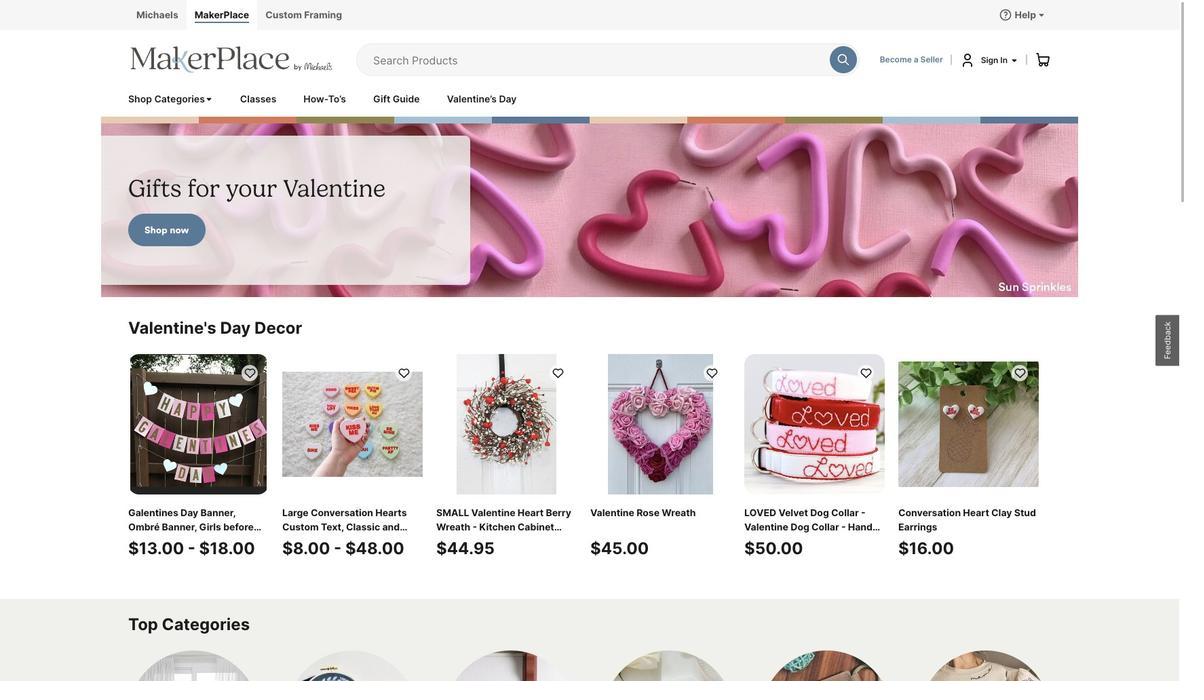 Task type: describe. For each thing, give the bounding box(es) containing it.
$16.00
[[899, 539, 955, 559]]

$8.00 - $48.00 link
[[282, 354, 423, 578]]

galentines day banner, ombré banner, girls before bros, valentine's day party, galentines day party image
[[128, 354, 269, 495]]

party
[[200, 550, 225, 561]]

makerplace
[[195, 9, 249, 20]]

ombré
[[128, 521, 160, 533]]

day for valentine's
[[499, 93, 517, 105]]

- for $48.00
[[334, 539, 342, 559]]

classes
[[240, 93, 277, 105]]

earrings
[[899, 521, 938, 533]]

seller
[[921, 54, 943, 64]]

shop for shop categories
[[128, 93, 152, 105]]

$45.00
[[591, 539, 649, 559]]

$8.00 - $48.00
[[282, 539, 404, 559]]

clay
[[992, 507, 1013, 519]]

1 horizontal spatial banner,
[[201, 507, 236, 519]]

$13.00
[[128, 539, 184, 559]]

heart
[[964, 507, 990, 519]]

valentine's
[[128, 318, 216, 338]]

bros,
[[128, 536, 152, 547]]

day for valentine's
[[220, 318, 251, 338]]

shop for shop now
[[145, 224, 168, 236]]

help button
[[999, 8, 1046, 22]]

to's
[[328, 93, 346, 105]]

day for galentines
[[181, 507, 198, 519]]

top categories
[[128, 615, 250, 635]]

makerplace link
[[187, 0, 257, 30]]

$44.95
[[437, 539, 495, 559]]

2 galentines from the top
[[128, 550, 178, 561]]

gift
[[373, 93, 391, 105]]

valentine rose wreath
[[591, 507, 696, 519]]

now
[[170, 224, 189, 236]]

guide
[[393, 93, 420, 105]]

valentine's inside valentine's day link
[[447, 93, 497, 105]]

$50.00
[[745, 539, 803, 559]]

$50.00 link
[[745, 354, 885, 578]]

stud
[[1015, 507, 1037, 519]]

favorite image for $50.00
[[860, 367, 873, 380]]

custom framing link
[[257, 0, 350, 30]]

become a seller link
[[880, 54, 943, 65]]

shop now
[[145, 224, 189, 236]]

1 horizontal spatial valentine
[[591, 507, 635, 519]]

wreath
[[662, 507, 696, 519]]

framing
[[304, 9, 342, 20]]

$8.00
[[282, 539, 330, 559]]

rose
[[637, 507, 660, 519]]

favorite image for $44.95
[[552, 367, 564, 380]]

Search Input field
[[373, 44, 823, 75]]

search button image
[[837, 53, 850, 67]]

categories for shop categories
[[154, 93, 205, 105]]

gifts for your valentine
[[128, 174, 386, 203]]

shop now button
[[128, 214, 205, 246]]

valentine's inside galentines day banner, ombré banner, girls before bros, valentine's day party, galentines day party
[[154, 536, 205, 547]]



Task type: vqa. For each thing, say whether or not it's contained in the screenshot.
How-To's link
yes



Task type: locate. For each thing, give the bounding box(es) containing it.
favorite image for $45.00
[[706, 367, 719, 380]]

top
[[128, 615, 158, 635]]

valentine's day decor
[[128, 318, 302, 338]]

banner, up the $13.00 - $18.00
[[162, 521, 197, 533]]

galentines day banner, ombré banner, girls before bros, valentine's day party, galentines day party
[[128, 507, 254, 561]]

-
[[188, 539, 196, 559], [334, 539, 342, 559]]

day
[[181, 550, 198, 561]]

2 favorite image from the left
[[397, 367, 410, 380]]

- inside 'link'
[[334, 539, 342, 559]]

1 favorite image from the left
[[552, 367, 564, 380]]

1 horizontal spatial -
[[334, 539, 342, 559]]

2 favorite image from the left
[[860, 367, 873, 380]]

0 vertical spatial categories
[[154, 93, 205, 105]]

conversation heart clay stud earrings image
[[899, 354, 1039, 495]]

1 horizontal spatial valentine's
[[447, 93, 497, 105]]

0 horizontal spatial valentine
[[283, 174, 386, 203]]

1 - from the left
[[188, 539, 196, 559]]

favorite image
[[552, 367, 564, 380], [860, 367, 873, 380]]

for
[[188, 174, 220, 203]]

1 vertical spatial shop
[[145, 224, 168, 236]]

galentines up 'ombré'
[[128, 507, 178, 519]]

1 vertical spatial galentines
[[128, 550, 178, 561]]

1 galentines from the top
[[128, 507, 178, 519]]

michaels link
[[128, 0, 187, 30]]

favorite image
[[243, 367, 256, 380], [397, 367, 410, 380], [706, 367, 719, 380], [1014, 367, 1027, 380]]

categories right top
[[162, 615, 250, 635]]

become
[[880, 54, 912, 64]]

4 favorite image from the left
[[1014, 367, 1027, 380]]

0 horizontal spatial -
[[188, 539, 196, 559]]

valentine's right guide
[[447, 93, 497, 105]]

before
[[223, 521, 254, 533]]

favorite image inside $8.00 - $48.00 'link'
[[397, 367, 410, 380]]

1 favorite image from the left
[[243, 367, 256, 380]]

banner, up girls
[[201, 507, 236, 519]]

0 horizontal spatial banner,
[[162, 521, 197, 533]]

banner,
[[201, 507, 236, 519], [162, 521, 197, 533]]

small valentine heart berry wreath - kitchen cabinet door decor - valentines day candle ring - red and pink heart berry wreath for your image
[[437, 354, 577, 495]]

valentine's up day
[[154, 536, 205, 547]]

- for $18.00
[[188, 539, 196, 559]]

0 vertical spatial valentine
[[283, 174, 386, 203]]

classes link
[[240, 92, 277, 106]]

a
[[914, 54, 919, 64]]

1 horizontal spatial favorite image
[[860, 367, 873, 380]]

lazy load image image
[[101, 124, 1079, 297], [128, 651, 259, 682], [287, 651, 418, 682], [445, 651, 576, 682], [604, 651, 735, 682], [762, 651, 893, 682], [920, 651, 1051, 682]]

0 vertical spatial banner,
[[201, 507, 236, 519]]

conversation
[[899, 507, 961, 519]]

favorite image inside $44.95 link
[[552, 367, 564, 380]]

how-
[[304, 93, 328, 105]]

decor
[[255, 318, 302, 338]]

valentine's day
[[447, 93, 517, 105]]

valentine's day link
[[447, 92, 517, 106]]

valentine's
[[447, 93, 497, 105], [154, 536, 205, 547]]

3 favorite image from the left
[[706, 367, 719, 380]]

shop categories
[[128, 93, 205, 105]]

become a seller
[[880, 54, 943, 64]]

1 vertical spatial banner,
[[162, 521, 197, 533]]

$44.95 link
[[437, 354, 577, 578]]

favorite image for $8.00 - $48.00
[[397, 367, 410, 380]]

valentine
[[283, 174, 386, 203], [591, 507, 635, 519]]

michaels
[[136, 9, 178, 20]]

0 horizontal spatial favorite image
[[552, 367, 564, 380]]

- left party
[[188, 539, 196, 559]]

categories for top categories
[[162, 615, 250, 635]]

makerplace image
[[128, 46, 335, 73]]

$18.00
[[199, 539, 255, 559]]

party,
[[227, 536, 254, 547]]

categories down 'makerplace' image
[[154, 93, 205, 105]]

gifts
[[128, 174, 182, 203]]

- right '$8.00'
[[334, 539, 342, 559]]

galentines
[[128, 507, 178, 519], [128, 550, 178, 561]]

categories
[[154, 93, 205, 105], [162, 615, 250, 635]]

day
[[499, 93, 517, 105], [220, 318, 251, 338], [181, 507, 198, 519], [207, 536, 225, 547]]

0 vertical spatial valentine's
[[447, 93, 497, 105]]

0 vertical spatial galentines
[[128, 507, 178, 519]]

favorite image inside $50.00 link
[[860, 367, 873, 380]]

your
[[226, 174, 277, 203]]

1 vertical spatial valentine
[[591, 507, 635, 519]]

custom
[[266, 9, 302, 20]]

favorite image for $13.00 - $18.00
[[243, 367, 256, 380]]

large conversation hearts custom text, classic and sassy phrases, plastic valentines day candy hearts, modern sweetheart gift decor image
[[282, 354, 423, 495]]

custom framing
[[266, 9, 342, 20]]

1 vertical spatial valentine's
[[154, 536, 205, 547]]

1 vertical spatial categories
[[162, 615, 250, 635]]

girls
[[199, 521, 221, 533]]

shop inside "button"
[[145, 224, 168, 236]]

shop
[[128, 93, 152, 105], [145, 224, 168, 236]]

gift guide
[[373, 93, 420, 105]]

0 vertical spatial shop
[[128, 93, 152, 105]]

valentine rose wreath image
[[591, 354, 731, 495]]

loved velvet dog collar - valentine dog collar - hand embroidered dog collar - i am loved dog collar - cute dog collar image
[[745, 354, 885, 495]]

galentines down the bros,
[[128, 550, 178, 561]]

how-to's
[[304, 93, 346, 105]]

how-to's link
[[304, 92, 346, 106]]

help
[[1015, 9, 1037, 20]]

$48.00
[[345, 539, 404, 559]]

$13.00 - $18.00
[[128, 539, 255, 559]]

help link
[[994, 0, 1052, 30]]

2 - from the left
[[334, 539, 342, 559]]

gift guide link
[[373, 92, 420, 106]]

conversation heart clay stud earrings $16.00
[[899, 507, 1037, 559]]

0 horizontal spatial valentine's
[[154, 536, 205, 547]]



